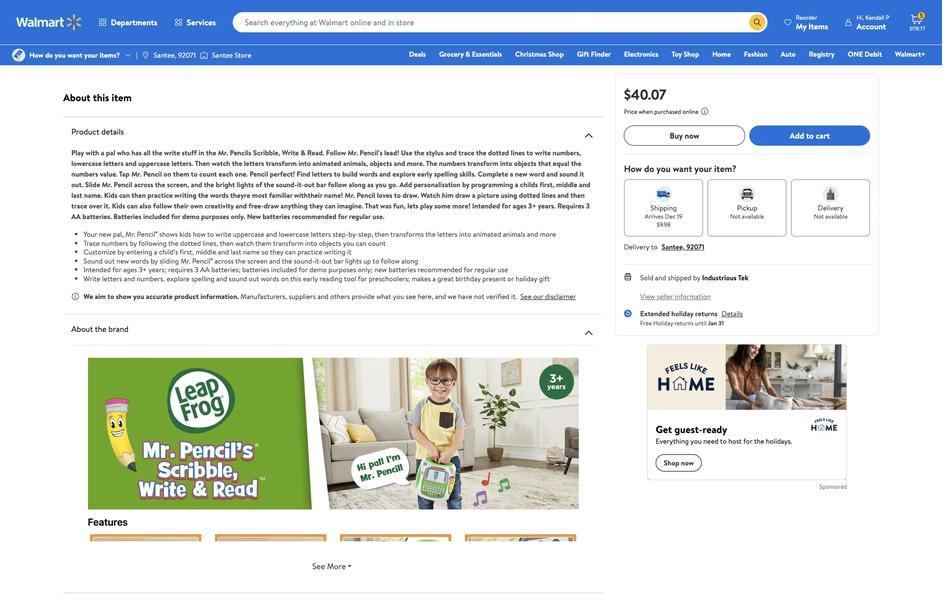 Task type: describe. For each thing, give the bounding box(es) containing it.
write inside the 'play with a pal who has all the write stuff in the mr. pencils scribble, write & read. follow mr. pencil's lead! use the stylus and trace the dotted lines to write numbers, lowercase letters and uppercase letters. then watch the letters transform into animated animals, objects and more. the numbers transform into objects that equal the numbers value. tap mr. pencil on them to count each one. pencil perfect! find letters to build words and explore early spelling skills. complete a new word and sound it out. slide mr. pencil across the screen, and the bright lights of the sound-it-out bar follow along as you go. add personalization by programming a childs first, middle and last name. kids can then practice writing the words theyre most familiar withtheir name! mr. pencil loves to draw. watch him draw a picture using dotted lines and then trace over it. kids can also follow their own creativity and free-draw anything they can imagine. that was fun, lets play some more! intended for ages 3+ years. requires 3 aa batteries. batteries included for demo purposes only. new batteries recommended for regular use.'
[[282, 148, 299, 158]]

included inside the 'play with a pal who has all the write stuff in the mr. pencils scribble, write & read. follow mr. pencil's lead! use the stylus and trace the dotted lines to write numbers, lowercase letters and uppercase letters. then watch the letters transform into animated animals, objects and more. the numbers transform into objects that equal the numbers value. tap mr. pencil on them to count each one. pencil perfect! find letters to build words and explore early spelling skills. complete a new word and sound it out. slide mr. pencil across the screen, and the bright lights of the sound-it-out bar follow along as you go. add personalization by programming a childs first, middle and last name. kids can then practice writing the words theyre most familiar withtheir name! mr. pencil loves to draw. watch him draw a picture using dotted lines and then trace over it. kids can also follow their own creativity and free-draw anything they can imagine. that was fun, lets play some more! intended for ages 3+ years. requires 3 aa batteries. batteries included for demo purposes only. new batteries recommended for regular use.'
[[143, 212, 170, 222]]

into up complete
[[501, 158, 513, 169]]

the left screen,
[[155, 180, 165, 190]]

screen
[[247, 256, 268, 266]]

see our disclaimer button
[[521, 292, 577, 302]]

product details image
[[583, 130, 595, 142]]

manufacturers,
[[241, 292, 287, 302]]

the left brand
[[95, 324, 107, 335]]

0 vertical spatial pencil®
[[137, 229, 158, 240]]

we aim to show you accurate product information. manufacturers, suppliers and others provide what you see here, and we have not verified it. see our disclaimer
[[84, 292, 577, 302]]

words down following
[[131, 256, 149, 266]]

price
[[624, 107, 638, 116]]

details button
[[722, 309, 743, 319]]

uppercase inside the 'play with a pal who has all the write stuff in the mr. pencils scribble, write & read. follow mr. pencil's lead! use the stylus and trace the dotted lines to write numbers, lowercase letters and uppercase letters. then watch the letters transform into animated animals, objects and more. the numbers transform into objects that equal the numbers value. tap mr. pencil on them to count each one. pencil perfect! find letters to build words and explore early spelling skills. complete a new word and sound it out. slide mr. pencil across the screen, and the bright lights of the sound-it-out bar follow along as you go. add personalization by programming a childs first, middle and last name. kids can then practice writing the words theyre most familiar withtheir name! mr. pencil loves to draw. watch him draw a picture using dotted lines and then trace over it. kids can also follow their own creativity and free-draw anything they can imagine. that was fun, lets play some more! intended for ages 3+ years. requires 3 aa batteries. batteries included for demo purposes only. new batteries recommended for regular use.'
[[138, 158, 170, 169]]

to right aim
[[108, 292, 114, 302]]

the down pencils
[[232, 158, 242, 169]]

debit
[[865, 49, 883, 59]]

delivery for delivery
[[226, 22, 248, 31]]

to right how
[[207, 229, 214, 240]]

1 shipping from the left
[[86, 22, 108, 31]]

mr. left pencils
[[218, 148, 228, 158]]

watch inside your new pal, mr. pencil® shows kids how to write uppercase and lowercase letters step-by-step, then transforms the letters into animated animals and more trace numbers by following the dotted lines, then watch them transform into objects you can count customize by entering a child's first, middle and last name so they can practice writing it sound out new words by sliding mr. pencil® across the screen and the sound-it-out bar lights up to follow along intended for ages 3+ years; requires 3 aa batteries; batteries included for demo purposes only; new batteries recommended for regular use write letters and numbers, explore spelling and sound out words on this early reading tool for preschoolers; makes a great birthday present or holiday gift
[[236, 238, 254, 248]]

registry
[[810, 49, 835, 59]]

mr. right the tap
[[131, 169, 142, 179]]

can down the tap
[[119, 190, 130, 201]]

product
[[71, 126, 99, 137]]

the up more.
[[414, 148, 425, 158]]

letters left step-
[[311, 229, 331, 240]]

fashion link
[[740, 49, 773, 60]]

to down $9.98
[[651, 242, 658, 252]]

theyre
[[230, 190, 251, 201]]

3 inside the 'play with a pal who has all the write stuff in the mr. pencils scribble, write & read. follow mr. pencil's lead! use the stylus and trace the dotted lines to write numbers, lowercase letters and uppercase letters. then watch the letters transform into animated animals, objects and more. the numbers transform into objects that equal the numbers value. tap mr. pencil on them to count each one. pencil perfect! find letters to build words and explore early spelling skills. complete a new word and sound it out. slide mr. pencil across the screen, and the bright lights of the sound-it-out bar follow along as you go. add personalization by programming a childs first, middle and last name. kids can then practice writing the words theyre most familiar withtheir name! mr. pencil loves to draw. watch him draw a picture using dotted lines and then trace over it. kids can also follow their own creativity and free-draw anything they can imagine. that was fun, lets play some more! intended for ages 3+ years. requires 3 aa batteries. batteries included for demo purposes only. new batteries recommended for regular use.'
[[586, 201, 590, 211]]

your new pal, mr. pencil® shows kids how to write uppercase and lowercase letters step-by-step, then transforms the letters into animated animals and more trace numbers by following the dotted lines, then watch them transform into objects you can count customize by entering a child's first, middle and last name so they can practice writing it sound out new words by sliding mr. pencil® across the screen and the sound-it-out bar lights up to follow along intended for ages 3+ years; requires 3 aa batteries; batteries included for demo purposes only; new batteries recommended for regular use write letters and numbers, explore spelling and sound out words on this early reading tool for preschoolers; makes a great birthday present or holiday gift
[[84, 229, 556, 284]]

word
[[530, 169, 545, 179]]

product group containing 2
[[335, 0, 448, 53]]

for up suppliers
[[299, 265, 308, 275]]

3 3+ day shipping from the left
[[337, 22, 378, 31]]

into down more!
[[460, 229, 472, 240]]

only.
[[231, 212, 245, 222]]

0 horizontal spatial draw
[[264, 201, 279, 211]]

0 vertical spatial kids
[[104, 190, 118, 201]]

Walmart Site-Wide search field
[[233, 12, 768, 32]]

name.
[[84, 190, 103, 201]]

new left 'pal,'
[[99, 229, 111, 240]]

to down then
[[191, 169, 198, 179]]

2 day from the left
[[262, 22, 271, 31]]

they inside your new pal, mr. pencil® shows kids how to write uppercase and lowercase letters step-by-step, then transforms the letters into animated animals and more trace numbers by following the dotted lines, then watch them transform into objects you can count customize by entering a child's first, middle and last name so they can practice writing it sound out new words by sliding mr. pencil® across the screen and the sound-it-out bar lights up to follow along intended for ages 3+ years; requires 3 aa batteries; batteries included for demo purposes only; new batteries recommended for regular use write letters and numbers, explore spelling and sound out words on this early reading tool for preschoolers; makes a great birthday present or holiday gift
[[270, 247, 284, 257]]

first, inside your new pal, mr. pencil® shows kids how to write uppercase and lowercase letters step-by-step, then transforms the letters into animated animals and more trace numbers by following the dotted lines, then watch them transform into objects you can count customize by entering a child's first, middle and last name so they can practice writing it sound out new words by sliding mr. pencil® across the screen and the sound-it-out bar lights up to follow along intended for ages 3+ years; requires 3 aa batteries; batteries included for demo purposes only; new batteries recommended for regular use write letters and numbers, explore spelling and sound out words on this early reading tool for preschoolers; makes a great birthday present or holiday gift
[[180, 247, 194, 257]]

bar inside the 'play with a pal who has all the write stuff in the mr. pencils scribble, write & read. follow mr. pencil's lead! use the stylus and trace the dotted lines to write numbers, lowercase letters and uppercase letters. then watch the letters transform into animated animals, objects and more. the numbers transform into objects that equal the numbers value. tap mr. pencil on them to count each one. pencil perfect! find letters to build words and explore early spelling skills. complete a new word and sound it out. slide mr. pencil across the screen, and the bright lights of the sound-it-out bar follow along as you go. add personalization by programming a childs first, middle and last name. kids can then practice writing the words theyre most familiar withtheir name! mr. pencil loves to draw. watch him draw a picture using dotted lines and then trace over it. kids can also follow their own creativity and free-draw anything they can imagine. that was fun, lets play some more! intended for ages 3+ years. requires 3 aa batteries. batteries included for demo purposes only. new batteries recommended for regular use.'
[[317, 180, 327, 190]]

0 vertical spatial dotted
[[489, 148, 510, 158]]

1 horizontal spatial draw
[[456, 190, 471, 201]]

recommended inside your new pal, mr. pencil® shows kids how to write uppercase and lowercase letters step-by-step, then transforms the letters into animated animals and more trace numbers by following the dotted lines, then watch them transform into objects you can count customize by entering a child's first, middle and last name so they can practice writing it sound out new words by sliding mr. pencil® across the screen and the sound-it-out bar lights up to follow along intended for ages 3+ years; requires 3 aa batteries; batteries included for demo purposes only; new batteries recommended for regular use write letters and numbers, explore spelling and sound out words on this early reading tool for preschoolers; makes a great birthday present or holiday gift
[[418, 265, 463, 275]]

christmas shop
[[516, 49, 564, 59]]

on inside the 'play with a pal who has all the write stuff in the mr. pencils scribble, write & read. follow mr. pencil's lead! use the stylus and trace the dotted lines to write numbers, lowercase letters and uppercase letters. then watch the letters transform into animated animals, objects and more. the numbers transform into objects that equal the numbers value. tap mr. pencil on them to count each one. pencil perfect! find letters to build words and explore early spelling skills. complete a new word and sound it out. slide mr. pencil across the screen, and the bright lights of the sound-it-out bar follow along as you go. add personalization by programming a childs first, middle and last name. kids can then practice writing the words theyre most familiar withtheir name! mr. pencil loves to draw. watch him draw a picture using dotted lines and then trace over it. kids can also follow their own creativity and free-draw anything they can imagine. that was fun, lets play some more! intended for ages 3+ years. requires 3 aa batteries. batteries included for demo purposes only. new batteries recommended for regular use.'
[[164, 169, 172, 179]]

purposes inside the 'play with a pal who has all the write stuff in the mr. pencils scribble, write & read. follow mr. pencil's lead! use the stylus and trace the dotted lines to write numbers, lowercase letters and uppercase letters. then watch the letters transform into animated animals, objects and more. the numbers transform into objects that equal the numbers value. tap mr. pencil on them to count each one. pencil perfect! find letters to build words and explore early spelling skills. complete a new word and sound it out. slide mr. pencil across the screen, and the bright lights of the sound-it-out bar follow along as you go. add personalization by programming a childs first, middle and last name. kids can then practice writing the words theyre most familiar withtheir name! mr. pencil loves to draw. watch him draw a picture using dotted lines and then trace over it. kids can also follow their own creativity and free-draw anything they can imagine. that was fun, lets play some more! intended for ages 3+ years. requires 3 aa batteries. batteries included for demo purposes only. new batteries recommended for regular use.'
[[201, 212, 229, 222]]

a left childs
[[515, 180, 519, 190]]

brand
[[109, 324, 129, 335]]

early inside your new pal, mr. pencil® shows kids how to write uppercase and lowercase letters step-by-step, then transforms the letters into animated animals and more trace numbers by following the dotted lines, then watch them transform into objects you can count customize by entering a child's first, middle and last name so they can practice writing it sound out new words by sliding mr. pencil® across the screen and the sound-it-out bar lights up to follow along intended for ages 3+ years; requires 3 aa batteries; batteries included for demo purposes only; new batteries recommended for regular use write letters and numbers, explore spelling and sound out words on this early reading tool for preschoolers; makes a great birthday present or holiday gift
[[303, 274, 318, 284]]

suppliers
[[289, 292, 316, 302]]

the right in
[[206, 148, 216, 158]]

into up find
[[299, 158, 311, 169]]

slide
[[85, 180, 100, 190]]

shipped
[[668, 273, 692, 283]]

1 horizontal spatial pencil®
[[192, 256, 213, 266]]

|
[[136, 50, 138, 60]]

along inside the 'play with a pal who has all the write stuff in the mr. pencils scribble, write & read. follow mr. pencil's lead! use the stylus and trace the dotted lines to write numbers, lowercase letters and uppercase letters. then watch the letters transform into animated animals, objects and more. the numbers transform into objects that equal the numbers value. tap mr. pencil on them to count each one. pencil perfect! find letters to build words and explore early spelling skills. complete a new word and sound it out. slide mr. pencil across the screen, and the bright lights of the sound-it-out bar follow along as you go. add personalization by programming a childs first, middle and last name. kids can then practice writing the words theyre most familiar withtheir name! mr. pencil loves to draw. watch him draw a picture using dotted lines and then trace over it. kids can also follow their own creativity and free-draw anything they can imagine. that was fun, lets play some more! intended for ages 3+ years. requires 3 aa batteries. batteries included for demo purposes only. new batteries recommended for regular use.'
[[349, 180, 366, 190]]

information
[[675, 292, 711, 302]]

do for how do you want your item?
[[644, 163, 655, 175]]

details
[[101, 126, 124, 137]]

animals
[[503, 229, 526, 240]]

home link
[[708, 49, 736, 60]]

for right great
[[464, 265, 473, 275]]

batteries up see on the left of page
[[389, 265, 416, 275]]

to up word on the right top of page
[[527, 148, 534, 158]]

& inside the 'play with a pal who has all the write stuff in the mr. pencils scribble, write & read. follow mr. pencil's lead! use the stylus and trace the dotted lines to write numbers, lowercase letters and uppercase letters. then watch the letters transform into animated animals, objects and more. the numbers transform into objects that equal the numbers value. tap mr. pencil on them to count each one. pencil perfect! find letters to build words and explore early spelling skills. complete a new word and sound it out. slide mr. pencil across the screen, and the bright lights of the sound-it-out bar follow along as you go. add personalization by programming a childs first, middle and last name. kids can then practice writing the words theyre most familiar withtheir name! mr. pencil loves to draw. watch him draw a picture using dotted lines and then trace over it. kids can also follow their own creativity and free-draw anything they can imagine. that was fun, lets play some more! intended for ages 3+ years. requires 3 aa batteries. batteries included for demo purposes only. new batteries recommended for regular use.'
[[301, 148, 306, 158]]

one.
[[235, 169, 248, 179]]

step,
[[359, 229, 374, 240]]

then up also
[[132, 190, 146, 201]]

for down their
[[171, 212, 181, 222]]

see more
[[313, 561, 346, 572]]

for down using
[[502, 201, 511, 211]]

letters down scribble,
[[244, 158, 264, 169]]

view seller information link
[[640, 292, 711, 302]]

your for item?
[[695, 163, 712, 175]]

store
[[235, 50, 252, 60]]

services button
[[166, 10, 225, 34]]

numbers, inside the 'play with a pal who has all the write stuff in the mr. pencils scribble, write & read. follow mr. pencil's lead! use the stylus and trace the dotted lines to write numbers, lowercase letters and uppercase letters. then watch the letters transform into animated animals, objects and more. the numbers transform into objects that equal the numbers value. tap mr. pencil on them to count each one. pencil perfect! find letters to build words and explore early spelling skills. complete a new word and sound it out. slide mr. pencil across the screen, and the bright lights of the sound-it-out bar follow along as you go. add personalization by programming a childs first, middle and last name. kids can then practice writing the words theyre most familiar withtheir name! mr. pencil loves to draw. watch him draw a picture using dotted lines and then trace over it. kids can also follow their own creativity and free-draw anything they can imagine. that was fun, lets play some more! intended for ages 3+ years. requires 3 aa batteries. batteries included for demo purposes only. new batteries recommended for regular use.'
[[553, 148, 582, 158]]

transform up complete
[[468, 158, 499, 169]]

mr. up imagine.
[[345, 190, 355, 201]]

then up 'requires'
[[571, 190, 585, 201]]

for right tool on the left top of page
[[358, 274, 367, 284]]

a left great
[[433, 274, 436, 284]]

see
[[406, 292, 416, 302]]

you right show on the left
[[133, 292, 144, 302]]

count inside the 'play with a pal who has all the write stuff in the mr. pencils scribble, write & read. follow mr. pencil's lead! use the stylus and trace the dotted lines to write numbers, lowercase letters and uppercase letters. then watch the letters transform into animated animals, objects and more. the numbers transform into objects that equal the numbers value. tap mr. pencil on them to count each one. pencil perfect! find letters to build words and explore early spelling skills. complete a new word and sound it out. slide mr. pencil across the screen, and the bright lights of the sound-it-out bar follow along as you go. add personalization by programming a childs first, middle and last name. kids can then practice writing the words theyre most familiar withtheir name! mr. pencil loves to draw. watch him draw a picture using dotted lines and then trace over it. kids can also follow their own creativity and free-draw anything they can imagine. that was fun, lets play some more! intended for ages 3+ years. requires 3 aa batteries. batteries included for demo purposes only. new batteries recommended for regular use.'
[[199, 169, 217, 179]]

write inside your new pal, mr. pencil® shows kids how to write uppercase and lowercase letters step-by-step, then transforms the letters into animated animals and more trace numbers by following the dotted lines, then watch them transform into objects you can count customize by entering a child's first, middle and last name so they can practice writing it sound out new words by sliding mr. pencil® across the screen and the sound-it-out bar lights up to follow along intended for ages 3+ years; requires 3 aa batteries; batteries included for demo purposes only; new batteries recommended for regular use write letters and numbers, explore spelling and sound out words on this early reading tool for preschoolers; makes a great birthday present or holiday gift
[[84, 274, 100, 284]]

creativity
[[205, 201, 234, 211]]

watch inside the 'play with a pal who has all the write stuff in the mr. pencils scribble, write & read. follow mr. pencil's lead! use the stylus and trace the dotted lines to write numbers, lowercase letters and uppercase letters. then watch the letters transform into animated animals, objects and more. the numbers transform into objects that equal the numbers value. tap mr. pencil on them to count each one. pencil perfect! find letters to build words and explore early spelling skills. complete a new word and sound it out. slide mr. pencil across the screen, and the bright lights of the sound-it-out bar follow along as you go. add personalization by programming a childs first, middle and last name. kids can then practice writing the words theyre most familiar withtheir name! mr. pencil loves to draw. watch him draw a picture using dotted lines and then trace over it. kids can also follow their own creativity and free-draw anything they can imagine. that was fun, lets play some more! intended for ages 3+ years. requires 3 aa batteries. batteries included for demo purposes only. new batteries recommended for regular use.'
[[212, 158, 230, 169]]

the up complete
[[477, 148, 487, 158]]

transform up perfect!
[[266, 158, 297, 169]]

words up creativity
[[210, 190, 229, 201]]

extended
[[640, 309, 670, 319]]

shows
[[159, 229, 178, 240]]

shipping
[[651, 203, 677, 213]]

how do you want your item?
[[624, 163, 737, 175]]

aim
[[95, 292, 106, 302]]

purposes inside your new pal, mr. pencil® shows kids how to write uppercase and lowercase letters step-by-step, then transforms the letters into animated animals and more trace numbers by following the dotted lines, then watch them transform into objects you can count customize by entering a child's first, middle and last name so they can practice writing it sound out new words by sliding mr. pencil® across the screen and the sound-it-out bar lights up to follow along intended for ages 3+ years; requires 3 aa batteries; batteries included for demo purposes only; new batteries recommended for regular use write letters and numbers, explore spelling and sound out words on this early reading tool for preschoolers; makes a great birthday present or holiday gift
[[329, 265, 356, 275]]

animals,
[[343, 158, 368, 169]]

can right so
[[285, 247, 296, 257]]

regular inside the 'play with a pal who has all the write stuff in the mr. pencils scribble, write & read. follow mr. pencil's lead! use the stylus and trace the dotted lines to write numbers, lowercase letters and uppercase letters. then watch the letters transform into animated animals, objects and more. the numbers transform into objects that equal the numbers value. tap mr. pencil on them to count each one. pencil perfect! find letters to build words and explore early spelling skills. complete a new word and sound it out. slide mr. pencil across the screen, and the bright lights of the sound-it-out bar follow along as you go. add personalization by programming a childs first, middle and last name. kids can then practice writing the words theyre most familiar withtheir name! mr. pencil loves to draw. watch him draw a picture using dotted lines and then trace over it. kids can also follow their own creativity and free-draw anything they can imagine. that was fun, lets play some more! intended for ages 3+ years. requires 3 aa batteries. batteries included for demo purposes only. new batteries recommended for regular use.'
[[349, 212, 371, 222]]

transform inside your new pal, mr. pencil® shows kids how to write uppercase and lowercase letters step-by-step, then transforms the letters into animated animals and more trace numbers by following the dotted lines, then watch them transform into objects you can count customize by entering a child's first, middle and last name so they can practice writing it sound out new words by sliding mr. pencil® across the screen and the sound-it-out bar lights up to follow along intended for ages 3+ years; requires 3 aa batteries; batteries included for demo purposes only; new batteries recommended for regular use write letters and numbers, explore spelling and sound out words on this early reading tool for preschoolers; makes a great birthday present or holiday gift
[[273, 238, 304, 248]]

early inside the 'play with a pal who has all the write stuff in the mr. pencils scribble, write & read. follow mr. pencil's lead! use the stylus and trace the dotted lines to write numbers, lowercase letters and uppercase letters. then watch the letters transform into animated animals, objects and more. the numbers transform into objects that equal the numbers value. tap mr. pencil on them to count each one. pencil perfect! find letters to build words and explore early spelling skills. complete a new word and sound it out. slide mr. pencil across the screen, and the bright lights of the sound-it-out bar follow along as you go. add personalization by programming a childs first, middle and last name. kids can then practice writing the words theyre most familiar withtheir name! mr. pencil loves to draw. watch him draw a picture using dotted lines and then trace over it. kids can also follow their own creativity and free-draw anything they can imagine. that was fun, lets play some more! intended for ages 3+ years. requires 3 aa batteries. batteries included for demo purposes only. new batteries recommended for regular use.'
[[418, 169, 433, 179]]

home
[[713, 49, 732, 59]]

dec
[[665, 212, 676, 221]]

numbers inside your new pal, mr. pencil® shows kids how to write uppercase and lowercase letters step-by-step, then transforms the letters into animated animals and more trace numbers by following the dotted lines, then watch them transform into objects you can count customize by entering a child's first, middle and last name so they can practice writing it sound out new words by sliding mr. pencil® across the screen and the sound-it-out bar lights up to follow along intended for ages 3+ years; requires 3 aa batteries; batteries included for demo purposes only; new batteries recommended for regular use write letters and numbers, explore spelling and sound out words on this early reading tool for preschoolers; makes a great birthday present or holiday gift
[[102, 238, 128, 248]]

fashion
[[745, 49, 768, 59]]

watch
[[421, 190, 441, 201]]

1 vertical spatial santee,
[[662, 242, 685, 252]]

it inside your new pal, mr. pencil® shows kids how to write uppercase and lowercase letters step-by-step, then transforms the letters into animated animals and more trace numbers by following the dotted lines, then watch them transform into objects you can count customize by entering a child's first, middle and last name so they can practice writing it sound out new words by sliding mr. pencil® across the screen and the sound-it-out bar lights up to follow along intended for ages 3+ years; requires 3 aa batteries; batteries included for demo purposes only; new batteries recommended for regular use write letters and numbers, explore spelling and sound out words on this early reading tool for preschoolers; makes a great birthday present or holiday gift
[[348, 247, 352, 257]]

essentials
[[472, 49, 502, 59]]

practice inside the 'play with a pal who has all the write stuff in the mr. pencils scribble, write & read. follow mr. pencil's lead! use the stylus and trace the dotted lines to write numbers, lowercase letters and uppercase letters. then watch the letters transform into animated animals, objects and more. the numbers transform into objects that equal the numbers value. tap mr. pencil on them to count each one. pencil perfect! find letters to build words and explore early spelling skills. complete a new word and sound it out. slide mr. pencil across the screen, and the bright lights of the sound-it-out bar follow along as you go. add personalization by programming a childs first, middle and last name. kids can then practice writing the words theyre most familiar withtheir name! mr. pencil loves to draw. watch him draw a picture using dotted lines and then trace over it. kids can also follow their own creativity and free-draw anything they can imagine. that was fun, lets play some more! intended for ages 3+ years. requires 3 aa batteries. batteries included for demo purposes only. new batteries recommended for regular use.'
[[148, 190, 173, 201]]

provide
[[352, 292, 375, 302]]

departments button
[[90, 10, 166, 34]]

pencil down all
[[143, 169, 162, 179]]

2 horizontal spatial numbers
[[439, 158, 466, 169]]

0 horizontal spatial write
[[164, 148, 180, 158]]

a left pal
[[101, 148, 104, 158]]

animated inside the 'play with a pal who has all the write stuff in the mr. pencils scribble, write & read. follow mr. pencil's lead! use the stylus and trace the dotted lines to write numbers, lowercase letters and uppercase letters. then watch the letters transform into animated animals, objects and more. the numbers transform into objects that equal the numbers value. tap mr. pencil on them to count each one. pencil perfect! find letters to build words and explore early spelling skills. complete a new word and sound it out. slide mr. pencil across the screen, and the bright lights of the sound-it-out bar follow along as you go. add personalization by programming a childs first, middle and last name. kids can then practice writing the words theyre most familiar withtheir name! mr. pencil loves to draw. watch him draw a picture using dotted lines and then trace over it. kids can also follow their own creativity and free-draw anything they can imagine. that was fun, lets play some more! intended for ages 3+ years. requires 3 aa batteries. batteries included for demo purposes only. new batteries recommended for regular use.'
[[313, 158, 342, 169]]

sold
[[640, 273, 654, 283]]

write inside your new pal, mr. pencil® shows kids how to write uppercase and lowercase letters step-by-step, then transforms the letters into animated animals and more trace numbers by following the dotted lines, then watch them transform into objects you can count customize by entering a child's first, middle and last name so they can practice writing it sound out new words by sliding mr. pencil® across the screen and the sound-it-out bar lights up to follow along intended for ages 3+ years; requires 3 aa batteries; batteries included for demo purposes only; new batteries recommended for regular use write letters and numbers, explore spelling and sound out words on this early reading tool for preschoolers; makes a great birthday present or holiday gift
[[216, 229, 232, 240]]

about for about the brand
[[71, 324, 93, 335]]

requires
[[168, 265, 193, 275]]

words up 'manufacturers,' at the left
[[261, 274, 279, 284]]

can up batteries
[[127, 201, 138, 211]]

3 inside your new pal, mr. pencil® shows kids how to write uppercase and lowercase letters step-by-step, then transforms the letters into animated animals and more trace numbers by following the dotted lines, then watch them transform into objects you can count customize by entering a child's first, middle and last name so they can practice writing it sound out new words by sliding mr. pencil® across the screen and the sound-it-out bar lights up to follow along intended for ages 3+ years; requires 3 aa batteries; batteries included for demo purposes only; new batteries recommended for regular use write letters and numbers, explore spelling and sound out words on this early reading tool for preschoolers; makes a great birthday present or holiday gift
[[195, 265, 199, 275]]

letters down some
[[438, 229, 458, 240]]

the left the bright
[[204, 180, 214, 190]]

by left the sliding
[[151, 256, 158, 266]]

deals
[[409, 49, 426, 59]]

more.
[[407, 158, 425, 169]]

to right up
[[373, 256, 380, 266]]

toy shop
[[672, 49, 700, 59]]

included inside your new pal, mr. pencil® shows kids how to write uppercase and lowercase letters step-by-step, then transforms the letters into animated animals and more trace numbers by following the dotted lines, then watch them transform into objects you can count customize by entering a child's first, middle and last name so they can practice writing it sound out new words by sliding mr. pencil® across the screen and the sound-it-out bar lights up to follow along intended for ages 3+ years; requires 3 aa batteries; batteries included for demo purposes only; new batteries recommended for regular use write letters and numbers, explore spelling and sound out words on this early reading tool for preschoolers; makes a great birthday present or holiday gift
[[271, 265, 297, 275]]

1 horizontal spatial lines
[[542, 190, 556, 201]]

when
[[639, 107, 653, 116]]

sound inside the 'play with a pal who has all the write stuff in the mr. pencils scribble, write & read. follow mr. pencil's lead! use the stylus and trace the dotted lines to write numbers, lowercase letters and uppercase letters. then watch the letters transform into animated animals, objects and more. the numbers transform into objects that equal the numbers value. tap mr. pencil on them to count each one. pencil perfect! find letters to build words and explore early spelling skills. complete a new word and sound it out. slide mr. pencil across the screen, and the bright lights of the sound-it-out bar follow along as you go. add personalization by programming a childs first, middle and last name. kids can then practice writing the words theyre most familiar withtheir name! mr. pencil loves to draw. watch him draw a picture using dotted lines and then trace over it. kids can also follow their own creativity and free-draw anything they can imagine. that was fun, lets play some more! intended for ages 3+ years. requires 3 aa batteries. batteries included for demo purposes only. new batteries recommended for regular use.'
[[560, 169, 578, 179]]

great
[[438, 274, 454, 284]]

letters down pal
[[103, 158, 124, 169]]

into left step-
[[305, 238, 318, 248]]

1 vertical spatial numbers
[[71, 169, 98, 179]]

it- inside the 'play with a pal who has all the write stuff in the mr. pencils scribble, write & read. follow mr. pencil's lead! use the stylus and trace the dotted lines to write numbers, lowercase letters and uppercase letters. then watch the letters transform into animated animals, objects and more. the numbers transform into objects that equal the numbers value. tap mr. pencil on them to count each one. pencil perfect! find letters to build words and explore early spelling skills. complete a new word and sound it out. slide mr. pencil across the screen, and the bright lights of the sound-it-out bar follow along as you go. add personalization by programming a childs first, middle and last name. kids can then practice writing the words theyre most familiar withtheir name! mr. pencil loves to draw. watch him draw a picture using dotted lines and then trace over it. kids can also follow their own creativity and free-draw anything they can imagine. that was fun, lets play some more! intended for ages 3+ years. requires 3 aa batteries. batteries included for demo purposes only. new batteries recommended for regular use.'
[[297, 180, 304, 190]]

available for pickup
[[742, 212, 765, 221]]

writing inside your new pal, mr. pencil® shows kids how to write uppercase and lowercase letters step-by-step, then transforms the letters into animated animals and more trace numbers by following the dotted lines, then watch them transform into objects you can count customize by entering a child's first, middle and last name so they can practice writing it sound out new words by sliding mr. pencil® across the screen and the sound-it-out bar lights up to follow along intended for ages 3+ years; requires 3 aa batteries; batteries included for demo purposes only; new batteries recommended for regular use write letters and numbers, explore spelling and sound out words on this early reading tool for preschoolers; makes a great birthday present or holiday gift
[[324, 247, 346, 257]]

complete
[[478, 169, 509, 179]]

how for how do you want your item?
[[624, 163, 642, 175]]

it- inside your new pal, mr. pencil® shows kids how to write uppercase and lowercase letters step-by-step, then transforms the letters into animated animals and more trace numbers by following the dotted lines, then watch them transform into objects you can count customize by entering a child's first, middle and last name so they can practice writing it sound out new words by sliding mr. pencil® across the screen and the sound-it-out bar lights up to follow along intended for ages 3+ years; requires 3 aa batteries; batteries included for demo purposes only; new batteries recommended for regular use write letters and numbers, explore spelling and sound out words on this early reading tool for preschoolers; makes a great birthday present or holiday gift
[[315, 256, 322, 266]]

batteries down name
[[242, 265, 270, 275]]

3 shipping from the left
[[356, 22, 378, 31]]

recommended inside the 'play with a pal who has all the write stuff in the mr. pencils scribble, write & read. follow mr. pencil's lead! use the stylus and trace the dotted lines to write numbers, lowercase letters and uppercase letters. then watch the letters transform into animated animals, objects and more. the numbers transform into objects that equal the numbers value. tap mr. pencil on them to count each one. pencil perfect! find letters to build words and explore early spelling skills. complete a new word and sound it out. slide mr. pencil across the screen, and the bright lights of the sound-it-out bar follow along as you go. add personalization by programming a childs first, middle and last name. kids can then practice writing the words theyre most familiar withtheir name! mr. pencil loves to draw. watch him draw a picture using dotted lines and then trace over it. kids can also follow their own creativity and free-draw anything they can imagine. that was fun, lets play some more! intended for ages 3+ years. requires 3 aa batteries. batteries included for demo purposes only. new batteries recommended for regular use.'
[[292, 212, 337, 222]]

1 horizontal spatial returns
[[696, 309, 718, 319]]

by right 'pal,'
[[130, 238, 137, 248]]

you down walmart 'image' on the top of the page
[[55, 50, 66, 60]]

the right so
[[282, 256, 292, 266]]

in
[[199, 148, 204, 158]]

have
[[459, 292, 473, 302]]

by down 'pal,'
[[118, 247, 125, 257]]

walmart image
[[16, 14, 82, 30]]

about this item
[[63, 91, 132, 104]]

pickup for pickup not available
[[737, 203, 758, 213]]

to left build
[[334, 169, 341, 179]]

own
[[190, 201, 203, 211]]

them inside the 'play with a pal who has all the write stuff in the mr. pencils scribble, write & read. follow mr. pencil's lead! use the stylus and trace the dotted lines to write numbers, lowercase letters and uppercase letters. then watch the letters transform into animated animals, objects and more. the numbers transform into objects that equal the numbers value. tap mr. pencil on them to count each one. pencil perfect! find letters to build words and explore early spelling skills. complete a new word and sound it out. slide mr. pencil across the screen, and the bright lights of the sound-it-out bar follow along as you go. add personalization by programming a childs first, middle and last name. kids can then practice writing the words theyre most familiar withtheir name! mr. pencil loves to draw. watch him draw a picture using dotted lines and then trace over it. kids can also follow their own creativity and free-draw anything they can imagine. that was fun, lets play some more! intended for ages 3+ years. requires 3 aa batteries. batteries included for demo purposes only. new batteries recommended for regular use.'
[[173, 169, 189, 179]]

mr. right the sliding
[[181, 256, 191, 266]]

show
[[116, 292, 132, 302]]

build
[[342, 169, 358, 179]]

1 vertical spatial it.
[[512, 292, 517, 302]]

santee, 92071 button
[[662, 242, 705, 252]]

2 3+ day shipping from the left
[[254, 22, 295, 31]]

add to cart button
[[750, 126, 871, 146]]

mr. up animals,
[[348, 148, 358, 158]]

new right customize
[[117, 256, 129, 266]]

2 horizontal spatial write
[[535, 148, 551, 158]]

explore inside the 'play with a pal who has all the write stuff in the mr. pencils scribble, write & read. follow mr. pencil's lead! use the stylus and trace the dotted lines to write numbers, lowercase letters and uppercase letters. then watch the letters transform into animated animals, objects and more. the numbers transform into objects that equal the numbers value. tap mr. pencil on them to count each one. pencil perfect! find letters to build words and explore early spelling skills. complete a new word and sound it out. slide mr. pencil across the screen, and the bright lights of the sound-it-out bar follow along as you go. add personalization by programming a childs first, middle and last name. kids can then practice writing the words theyre most familiar withtheir name! mr. pencil loves to draw. watch him draw a picture using dotted lines and then trace over it. kids can also follow their own creativity and free-draw anything they can imagine. that was fun, lets play some more! intended for ages 3+ years. requires 3 aa batteries. batteries included for demo purposes only. new batteries recommended for regular use.'
[[393, 169, 416, 179]]

sound- inside your new pal, mr. pencil® shows kids how to write uppercase and lowercase letters step-by-step, then transforms the letters into animated animals and more trace numbers by following the dotted lines, then watch them transform into objects you can count customize by entering a child's first, middle and last name so they can practice writing it sound out new words by sliding mr. pencil® across the screen and the sound-it-out bar lights up to follow along intended for ages 3+ years; requires 3 aa batteries; batteries included for demo purposes only; new batteries recommended for regular use write letters and numbers, explore spelling and sound out words on this early reading tool for preschoolers; makes a great birthday present or holiday gift
[[294, 256, 315, 266]]

$178.77
[[910, 25, 926, 32]]

3 day from the left
[[346, 22, 355, 31]]

it. inside the 'play with a pal who has all the write stuff in the mr. pencils scribble, write & read. follow mr. pencil's lead! use the stylus and trace the dotted lines to write numbers, lowercase letters and uppercase letters. then watch the letters transform into animated animals, objects and more. the numbers transform into objects that equal the numbers value. tap mr. pencil on them to count each one. pencil perfect! find letters to build words and explore early spelling skills. complete a new word and sound it out. slide mr. pencil across the screen, and the bright lights of the sound-it-out bar follow along as you go. add personalization by programming a childs first, middle and last name. kids can then practice writing the words theyre most familiar withtheir name! mr. pencil loves to draw. watch him draw a picture using dotted lines and then trace over it. kids can also follow their own creativity and free-draw anything they can imagine. that was fun, lets play some more! intended for ages 3+ years. requires 3 aa batteries. batteries included for demo purposes only. new batteries recommended for regular use.'
[[104, 201, 110, 211]]

view
[[640, 292, 655, 302]]

for down customize
[[112, 265, 122, 275]]

reorder my items
[[797, 13, 829, 32]]

1 vertical spatial kids
[[112, 201, 125, 211]]

as
[[368, 180, 374, 190]]

pal,
[[113, 229, 124, 240]]

my
[[797, 21, 807, 32]]

practice inside your new pal, mr. pencil® shows kids how to write uppercase and lowercase letters step-by-step, then transforms the letters into animated animals and more trace numbers by following the dotted lines, then watch them transform into objects you can count customize by entering a child's first, middle and last name so they can practice writing it sound out new words by sliding mr. pencil® across the screen and the sound-it-out bar lights up to follow along intended for ages 3+ years; requires 3 aa batteries; batteries included for demo purposes only; new batteries recommended for regular use write letters and numbers, explore spelling and sound out words on this early reading tool for preschoolers; makes a great birthday present or holiday gift
[[298, 247, 323, 257]]

you left see on the left of page
[[393, 292, 404, 302]]

can up up
[[356, 238, 367, 248]]

to up fun,
[[394, 190, 401, 201]]

out down screen
[[249, 274, 259, 284]]

0 vertical spatial 92071
[[178, 50, 196, 60]]

Search search field
[[233, 12, 768, 32]]

pencil down as
[[357, 190, 376, 201]]

has
[[132, 148, 142, 158]]

dotted inside your new pal, mr. pencil® shows kids how to write uppercase and lowercase letters step-by-step, then transforms the letters into animated animals and more trace numbers by following the dotted lines, then watch them transform into objects you can count customize by entering a child's first, middle and last name so they can practice writing it sound out new words by sliding mr. pencil® across the screen and the sound-it-out bar lights up to follow along intended for ages 3+ years; requires 3 aa batteries; batteries included for demo purposes only; new batteries recommended for regular use write letters and numbers, explore spelling and sound out words on this early reading tool for preschoolers; makes a great birthday present or holiday gift
[[180, 238, 201, 248]]

see inside button
[[313, 561, 325, 572]]

pencil down the tap
[[114, 180, 132, 190]]

equal
[[553, 158, 570, 169]]

new
[[247, 212, 261, 222]]

lead!
[[385, 148, 400, 158]]

words up as
[[360, 169, 378, 179]]

& inside grocery & essentials link
[[466, 49, 471, 59]]

0 horizontal spatial returns
[[675, 319, 694, 327]]

11
[[503, 6, 507, 15]]

add inside button
[[790, 130, 805, 141]]

1 horizontal spatial 92071
[[687, 242, 705, 252]]

for down imagine.
[[338, 212, 348, 222]]

about the brand
[[71, 324, 129, 335]]

delivery for delivery not available
[[818, 203, 844, 213]]

present
[[483, 274, 506, 284]]

not for pickup
[[731, 212, 741, 221]]

2
[[368, 6, 371, 15]]

ages inside the 'play with a pal who has all the write stuff in the mr. pencils scribble, write & read. follow mr. pencil's lead! use the stylus and trace the dotted lines to write numbers, lowercase letters and uppercase letters. then watch the letters transform into animated animals, objects and more. the numbers transform into objects that equal the numbers value. tap mr. pencil on them to count each one. pencil perfect! find letters to build words and explore early spelling skills. complete a new word and sound it out. slide mr. pencil across the screen, and the bright lights of the sound-it-out bar follow along as you go. add personalization by programming a childs first, middle and last name. kids can then practice writing the words theyre most familiar withtheir name! mr. pencil loves to draw. watch him draw a picture using dotted lines and then trace over it. kids can also follow their own creativity and free-draw anything they can imagine. that was fun, lets play some more! intended for ages 3+ years. requires 3 aa batteries. batteries included for demo purposes only. new batteries recommended for regular use.'
[[513, 201, 527, 211]]

product group containing 42
[[200, 0, 313, 53]]

lets
[[408, 201, 419, 211]]

skills.
[[460, 169, 477, 179]]

then right step,
[[375, 229, 389, 240]]

2 horizontal spatial objects
[[515, 158, 537, 169]]

the right transforms on the left of page
[[426, 229, 436, 240]]

letters up show on the left
[[102, 274, 122, 284]]

legal information image
[[701, 107, 709, 115]]

1 horizontal spatial trace
[[459, 148, 475, 158]]

1 horizontal spatial objects
[[370, 158, 392, 169]]

shop for toy shop
[[684, 49, 700, 59]]

pencil up 'of'
[[250, 169, 268, 179]]

anything
[[281, 201, 308, 211]]

their
[[174, 201, 189, 211]]

name
[[243, 247, 260, 257]]

the right 'of'
[[264, 180, 274, 190]]

all
[[144, 148, 151, 158]]

christmas shop link
[[511, 49, 569, 60]]



Task type: vqa. For each thing, say whether or not it's contained in the screenshot.
92071
yes



Task type: locate. For each thing, give the bounding box(es) containing it.
santee, right |
[[154, 50, 177, 60]]

intended down picture
[[473, 201, 500, 211]]

 image for santee store
[[200, 50, 208, 60]]

name!
[[324, 190, 343, 201]]

2 vertical spatial numbers
[[102, 238, 128, 248]]

1 vertical spatial trace
[[71, 201, 87, 211]]

0 vertical spatial practice
[[148, 190, 173, 201]]

the
[[426, 158, 438, 169]]

now
[[685, 130, 700, 141]]

1 vertical spatial see
[[313, 561, 325, 572]]

add up the draw. in the top of the page
[[400, 180, 412, 190]]

0 horizontal spatial  image
[[12, 49, 25, 62]]

pencils
[[230, 148, 252, 158]]

see left our
[[521, 292, 532, 302]]

the
[[152, 148, 163, 158], [206, 148, 216, 158], [414, 148, 425, 158], [477, 148, 487, 158], [232, 158, 242, 169], [572, 158, 582, 169], [155, 180, 165, 190], [204, 180, 214, 190], [264, 180, 274, 190], [198, 190, 209, 201], [426, 229, 436, 240], [168, 238, 179, 248], [236, 256, 246, 266], [282, 256, 292, 266], [95, 324, 107, 335]]

christmas
[[516, 49, 547, 59]]

 image
[[12, 49, 25, 62], [200, 50, 208, 60]]

19
[[677, 212, 683, 221]]

pickup up santee at the left
[[202, 22, 220, 31]]

numbers, inside your new pal, mr. pencil® shows kids how to write uppercase and lowercase letters step-by-step, then transforms the letters into animated animals and more trace numbers by following the dotted lines, then watch them transform into objects you can count customize by entering a child's first, middle and last name so they can practice writing it sound out new words by sliding mr. pencil® across the screen and the sound-it-out bar lights up to follow along intended for ages 3+ years; requires 3 aa batteries; batteries included for demo purposes only; new batteries recommended for regular use write letters and numbers, explore spelling and sound out words on this early reading tool for preschoolers; makes a great birthday present or holiday gift
[[137, 274, 165, 284]]

write up that
[[535, 148, 551, 158]]

0 horizontal spatial not
[[731, 212, 741, 221]]

1 horizontal spatial how
[[624, 163, 642, 175]]

lowercase inside your new pal, mr. pencil® shows kids how to write uppercase and lowercase letters step-by-step, then transforms the letters into animated animals and more trace numbers by following the dotted lines, then watch them transform into objects you can count customize by entering a child's first, middle and last name so they can practice writing it sound out new words by sliding mr. pencil® across the screen and the sound-it-out bar lights up to follow along intended for ages 3+ years; requires 3 aa batteries; batteries included for demo purposes only; new batteries recommended for regular use write letters and numbers, explore spelling and sound out words on this early reading tool for preschoolers; makes a great birthday present or holiday gift
[[279, 229, 309, 240]]

we
[[84, 292, 93, 302]]

holiday right or
[[516, 274, 538, 284]]

the up own
[[198, 190, 209, 201]]

to left cart
[[807, 130, 814, 141]]

aa left batteries.
[[71, 212, 81, 222]]

intent image for shipping image
[[656, 186, 672, 203]]

1 horizontal spatial your
[[695, 163, 712, 175]]

add inside the 'play with a pal who has all the write stuff in the mr. pencils scribble, write & read. follow mr. pencil's lead! use the stylus and trace the dotted lines to write numbers, lowercase letters and uppercase letters. then watch the letters transform into animated animals, objects and more. the numbers transform into objects that equal the numbers value. tap mr. pencil on them to count each one. pencil perfect! find letters to build words and explore early spelling skills. complete a new word and sound it out. slide mr. pencil across the screen, and the bright lights of the sound-it-out bar follow along as you go. add personalization by programming a childs first, middle and last name. kids can then practice writing the words theyre most familiar withtheir name! mr. pencil loves to draw. watch him draw a picture using dotted lines and then trace over it. kids can also follow their own creativity and free-draw anything they can imagine. that was fun, lets play some more! intended for ages 3+ years. requires 3 aa batteries. batteries included for demo purposes only. new batteries recommended for regular use.'
[[400, 180, 412, 190]]

last
[[71, 190, 82, 201], [231, 247, 242, 257]]

pencil® up entering
[[137, 229, 158, 240]]

92071 up 'sold and shipped by industrious tek'
[[687, 242, 705, 252]]

add
[[790, 130, 805, 141], [400, 180, 412, 190]]

1 horizontal spatial follow
[[328, 180, 347, 190]]

gift
[[577, 49, 590, 59]]

it-
[[297, 180, 304, 190], [315, 256, 322, 266]]

years;
[[149, 265, 167, 275]]

delivery for delivery to santee, 92071
[[624, 242, 650, 252]]

that
[[365, 201, 379, 211]]

available
[[742, 212, 765, 221], [826, 212, 848, 221]]

bar inside your new pal, mr. pencil® shows kids how to write uppercase and lowercase letters step-by-step, then transforms the letters into animated animals and more trace numbers by following the dotted lines, then watch them transform into objects you can count customize by entering a child's first, middle and last name so they can practice writing it sound out new words by sliding mr. pencil® across the screen and the sound-it-out bar lights up to follow along intended for ages 3+ years; requires 3 aa batteries; batteries included for demo purposes only; new batteries recommended for regular use write letters and numbers, explore spelling and sound out words on this early reading tool for preschoolers; makes a great birthday present or holiday gift
[[334, 256, 344, 266]]

product group containing 3+ day shipping
[[65, 0, 178, 53]]

1 3+ day shipping from the left
[[67, 22, 108, 31]]

4 product group from the left
[[470, 0, 583, 53]]

santee
[[212, 50, 233, 60]]

5
[[921, 11, 924, 20]]

lowercase inside the 'play with a pal who has all the write stuff in the mr. pencils scribble, write & read. follow mr. pencil's lead! use the stylus and trace the dotted lines to write numbers, lowercase letters and uppercase letters. then watch the letters transform into animated animals, objects and more. the numbers transform into objects that equal the numbers value. tap mr. pencil on them to count each one. pencil perfect! find letters to build words and explore early spelling skills. complete a new word and sound it out. slide mr. pencil across the screen, and the bright lights of the sound-it-out bar follow along as you go. add personalization by programming a childs first, middle and last name. kids can then practice writing the words theyre most familiar withtheir name! mr. pencil loves to draw. watch him draw a picture using dotted lines and then trace over it. kids can also follow their own creativity and free-draw anything they can imagine. that was fun, lets play some more! intended for ages 3+ years. requires 3 aa batteries. batteries included for demo purposes only. new batteries recommended for regular use.'
[[71, 158, 102, 169]]

following
[[139, 238, 167, 248]]

1 vertical spatial add
[[400, 180, 412, 190]]

our
[[534, 292, 544, 302]]

to inside button
[[807, 130, 814, 141]]

0 vertical spatial regular
[[349, 212, 371, 222]]

0 horizontal spatial day
[[76, 22, 85, 31]]

2 horizontal spatial follow
[[381, 256, 400, 266]]

0 horizontal spatial lights
[[237, 180, 254, 190]]

buy now button
[[624, 126, 746, 146]]

years.
[[538, 201, 556, 211]]

count inside your new pal, mr. pencil® shows kids how to write uppercase and lowercase letters step-by-step, then transforms the letters into animated animals and more trace numbers by following the dotted lines, then watch them transform into objects you can count customize by entering a child's first, middle and last name so they can practice writing it sound out new words by sliding mr. pencil® across the screen and the sound-it-out bar lights up to follow along intended for ages 3+ years; requires 3 aa batteries; batteries included for demo purposes only; new batteries recommended for regular use write letters and numbers, explore spelling and sound out words on this early reading tool for preschoolers; makes a great birthday present or holiday gift
[[368, 238, 386, 248]]

lights inside your new pal, mr. pencil® shows kids how to write uppercase and lowercase letters step-by-step, then transforms the letters into animated animals and more trace numbers by following the dotted lines, then watch them transform into objects you can count customize by entering a child's first, middle and last name so they can practice writing it sound out new words by sliding mr. pencil® across the screen and the sound-it-out bar lights up to follow along intended for ages 3+ years; requires 3 aa batteries; batteries included for demo purposes only; new batteries recommended for regular use write letters and numbers, explore spelling and sound out words on this early reading tool for preschoolers; makes a great birthday present or holiday gift
[[346, 256, 362, 266]]

objects inside your new pal, mr. pencil® shows kids how to write uppercase and lowercase letters step-by-step, then transforms the letters into animated animals and more trace numbers by following the dotted lines, then watch them transform into objects you can count customize by entering a child's first, middle and last name so they can practice writing it sound out new words by sliding mr. pencil® across the screen and the sound-it-out bar lights up to follow along intended for ages 3+ years; requires 3 aa batteries; batteries included for demo purposes only; new batteries recommended for regular use write letters and numbers, explore spelling and sound out words on this early reading tool for preschoolers; makes a great birthday present or holiday gift
[[319, 238, 342, 248]]

0 horizontal spatial pickup
[[202, 22, 220, 31]]

letters
[[103, 158, 124, 169], [244, 158, 264, 169], [312, 169, 332, 179], [311, 229, 331, 240], [438, 229, 458, 240], [102, 274, 122, 284]]

1 shop from the left
[[549, 49, 564, 59]]

0 vertical spatial uppercase
[[138, 158, 170, 169]]

42
[[233, 6, 240, 15]]

write
[[164, 148, 180, 158], [535, 148, 551, 158], [216, 229, 232, 240]]

picture
[[478, 190, 500, 201]]

0 vertical spatial lines
[[511, 148, 525, 158]]

3 right requires
[[195, 265, 199, 275]]

you up intent image for shipping
[[657, 163, 671, 175]]

0 horizontal spatial do
[[45, 50, 53, 60]]

1 vertical spatial draw
[[264, 201, 279, 211]]

1 horizontal spatial they
[[310, 201, 323, 211]]

disclaimer
[[546, 292, 577, 302]]

0 vertical spatial count
[[199, 169, 217, 179]]

more!
[[453, 201, 471, 211]]

by inside the 'play with a pal who has all the write stuff in the mr. pencils scribble, write & read. follow mr. pencil's lead! use the stylus and trace the dotted lines to write numbers, lowercase letters and uppercase letters. then watch the letters transform into animated animals, objects and more. the numbers transform into objects that equal the numbers value. tap mr. pencil on them to count each one. pencil perfect! find letters to build words and explore early spelling skills. complete a new word and sound it out. slide mr. pencil across the screen, and the bright lights of the sound-it-out bar follow along as you go. add personalization by programming a childs first, middle and last name. kids can then practice writing the words theyre most familiar withtheir name! mr. pencil loves to draw. watch him draw a picture using dotted lines and then trace over it. kids can also follow their own creativity and free-draw anything they can imagine. that was fun, lets play some more! intended for ages 3+ years. requires 3 aa batteries. batteries included for demo purposes only. new batteries recommended for regular use.'
[[463, 180, 470, 190]]

delivery inside delivery not available
[[818, 203, 844, 213]]

find
[[297, 169, 311, 179]]

it
[[580, 169, 585, 179], [348, 247, 352, 257]]

not down intent image for delivery
[[814, 212, 824, 221]]

numbers, up the equal
[[553, 148, 582, 158]]

on
[[164, 169, 172, 179], [281, 274, 289, 284]]

0 horizontal spatial 3+ day shipping
[[67, 22, 108, 31]]

follow up name!
[[328, 180, 347, 190]]

about for about this item
[[63, 91, 91, 104]]

middle inside the 'play with a pal who has all the write stuff in the mr. pencils scribble, write & read. follow mr. pencil's lead! use the stylus and trace the dotted lines to write numbers, lowercase letters and uppercase letters. then watch the letters transform into animated animals, objects and more. the numbers transform into objects that equal the numbers value. tap mr. pencil on them to count each one. pencil perfect! find letters to build words and explore early spelling skills. complete a new word and sound it out. slide mr. pencil across the screen, and the bright lights of the sound-it-out bar follow along as you go. add personalization by programming a childs first, middle and last name. kids can then practice writing the words theyre most familiar withtheir name! mr. pencil loves to draw. watch him draw a picture using dotted lines and then trace over it. kids can also follow their own creativity and free-draw anything they can imagine. that was fun, lets play some more! intended for ages 3+ years. requires 3 aa batteries. batteries included for demo purposes only. new batteries recommended for regular use.'
[[557, 180, 578, 190]]

holiday inside "extended holiday returns details free holiday returns until jan 31"
[[672, 309, 694, 319]]

services
[[187, 17, 216, 28]]

1 vertical spatial bar
[[334, 256, 344, 266]]

mr. right 'pal,'
[[125, 229, 135, 240]]

2 shipping from the left
[[273, 22, 295, 31]]

available inside delivery not available
[[826, 212, 848, 221]]

product group containing 11
[[470, 0, 583, 53]]

writing inside the 'play with a pal who has all the write stuff in the mr. pencils scribble, write & read. follow mr. pencil's lead! use the stylus and trace the dotted lines to write numbers, lowercase letters and uppercase letters. then watch the letters transform into animated animals, objects and more. the numbers transform into objects that equal the numbers value. tap mr. pencil on them to count each one. pencil perfect! find letters to build words and explore early spelling skills. complete a new word and sound it out. slide mr. pencil across the screen, and the bright lights of the sound-it-out bar follow along as you go. add personalization by programming a childs first, middle and last name. kids can then practice writing the words theyre most familiar withtheir name! mr. pencil loves to draw. watch him draw a picture using dotted lines and then trace over it. kids can also follow their own creativity and free-draw anything they can imagine. that was fun, lets play some more! intended for ages 3+ years. requires 3 aa batteries. batteries included for demo purposes only. new batteries recommended for regular use.'
[[175, 190, 197, 201]]

shop for christmas shop
[[549, 49, 564, 59]]

spelling up personalization
[[434, 169, 458, 179]]

last inside the 'play with a pal who has all the write stuff in the mr. pencils scribble, write & read. follow mr. pencil's lead! use the stylus and trace the dotted lines to write numbers, lowercase letters and uppercase letters. then watch the letters transform into animated animals, objects and more. the numbers transform into objects that equal the numbers value. tap mr. pencil on them to count each one. pencil perfect! find letters to build words and explore early spelling skills. complete a new word and sound it out. slide mr. pencil across the screen, and the bright lights of the sound-it-out bar follow along as you go. add personalization by programming a childs first, middle and last name. kids can then practice writing the words theyre most familiar withtheir name! mr. pencil loves to draw. watch him draw a picture using dotted lines and then trace over it. kids can also follow their own creativity and free-draw anything they can imagine. that was fun, lets play some more! intended for ages 3+ years. requires 3 aa batteries. batteries included for demo purposes only. new batteries recommended for regular use.'
[[71, 190, 82, 201]]

0 vertical spatial lights
[[237, 180, 254, 190]]

0 horizontal spatial regular
[[349, 212, 371, 222]]

numbers, up accurate
[[137, 274, 165, 284]]

you inside the 'play with a pal who has all the write stuff in the mr. pencils scribble, write & read. follow mr. pencil's lead! use the stylus and trace the dotted lines to write numbers, lowercase letters and uppercase letters. then watch the letters transform into animated animals, objects and more. the numbers transform into objects that equal the numbers value. tap mr. pencil on them to count each one. pencil perfect! find letters to build words and explore early spelling skills. complete a new word and sound it out. slide mr. pencil across the screen, and the bright lights of the sound-it-out bar follow along as you go. add personalization by programming a childs first, middle and last name. kids can then practice writing the words theyre most familiar withtheir name! mr. pencil loves to draw. watch him draw a picture using dotted lines and then trace over it. kids can also follow their own creativity and free-draw anything they can imagine. that was fun, lets play some more! intended for ages 3+ years. requires 3 aa batteries. batteries included for demo purposes only. new batteries recommended for regular use.'
[[376, 180, 387, 190]]

1 day from the left
[[76, 22, 85, 31]]

follow inside your new pal, mr. pencil® shows kids how to write uppercase and lowercase letters step-by-step, then transforms the letters into animated animals and more trace numbers by following the dotted lines, then watch them transform into objects you can count customize by entering a child's first, middle and last name so they can practice writing it sound out new words by sliding mr. pencil® across the screen and the sound-it-out bar lights up to follow along intended for ages 3+ years; requires 3 aa batteries; batteries included for demo purposes only; new batteries recommended for regular use write letters and numbers, explore spelling and sound out words on this early reading tool for preschoolers; makes a great birthday present or holiday gift
[[381, 256, 400, 266]]

last left name
[[231, 247, 242, 257]]

1 horizontal spatial it.
[[512, 292, 517, 302]]

one debit link
[[844, 49, 887, 60]]

delivery inside product group
[[226, 22, 248, 31]]

0 horizontal spatial purposes
[[201, 212, 229, 222]]

1 vertical spatial lights
[[346, 256, 362, 266]]

pickup inside pickup not available
[[737, 203, 758, 213]]

demo inside your new pal, mr. pencil® shows kids how to write uppercase and lowercase letters step-by-step, then transforms the letters into animated animals and more trace numbers by following the dotted lines, then watch them transform into objects you can count customize by entering a child's first, middle and last name so they can practice writing it sound out new words by sliding mr. pencil® across the screen and the sound-it-out bar lights up to follow along intended for ages 3+ years; requires 3 aa batteries; batteries included for demo purposes only; new batteries recommended for regular use write letters and numbers, explore spelling and sound out words on this early reading tool for preschoolers; makes a great birthday present or holiday gift
[[310, 265, 327, 275]]

3 product group from the left
[[335, 0, 448, 53]]

1 vertical spatial follow
[[153, 201, 172, 211]]

practice up the reading
[[298, 247, 323, 257]]

perfect!
[[270, 169, 295, 179]]

1 vertical spatial dotted
[[519, 190, 540, 201]]

lights down one.
[[237, 180, 254, 190]]

dotted up complete
[[489, 148, 510, 158]]

explore inside your new pal, mr. pencil® shows kids how to write uppercase and lowercase letters step-by-step, then transforms the letters into animated animals and more trace numbers by following the dotted lines, then watch them transform into objects you can count customize by entering a child's first, middle and last name so they can practice writing it sound out new words by sliding mr. pencil® across the screen and the sound-it-out bar lights up to follow along intended for ages 3+ years; requires 3 aa batteries; batteries included for demo purposes only; new batteries recommended for regular use write letters and numbers, explore spelling and sound out words on this early reading tool for preschoolers; makes a great birthday present or holiday gift
[[167, 274, 190, 284]]

lines up years.
[[542, 190, 556, 201]]

1 vertical spatial them
[[256, 238, 272, 248]]

middle inside your new pal, mr. pencil® shows kids how to write uppercase and lowercase letters step-by-step, then transforms the letters into animated animals and more trace numbers by following the dotted lines, then watch them transform into objects you can count customize by entering a child's first, middle and last name so they can practice writing it sound out new words by sliding mr. pencil® across the screen and the sound-it-out bar lights up to follow along intended for ages 3+ years; requires 3 aa batteries; batteries included for demo purposes only; new batteries recommended for regular use write letters and numbers, explore spelling and sound out words on this early reading tool for preschoolers; makes a great birthday present or holiday gift
[[196, 247, 216, 257]]

them inside your new pal, mr. pencil® shows kids how to write uppercase and lowercase letters step-by-step, then transforms the letters into animated animals and more trace numbers by following the dotted lines, then watch them transform into objects you can count customize by entering a child's first, middle and last name so they can practice writing it sound out new words by sliding mr. pencil® across the screen and the sound-it-out bar lights up to follow along intended for ages 3+ years; requires 3 aa batteries; batteries included for demo purposes only; new batteries recommended for regular use write letters and numbers, explore spelling and sound out words on this early reading tool for preschoolers; makes a great birthday present or holiday gift
[[256, 238, 272, 248]]

0 vertical spatial intended
[[473, 201, 500, 211]]

2 product group from the left
[[200, 0, 313, 53]]

1 horizontal spatial middle
[[557, 180, 578, 190]]

holiday down view seller information 'link'
[[672, 309, 694, 319]]

sound inside your new pal, mr. pencil® shows kids how to write uppercase and lowercase letters step-by-step, then transforms the letters into animated animals and more trace numbers by following the dotted lines, then watch them transform into objects you can count customize by entering a child's first, middle and last name so they can practice writing it sound out new words by sliding mr. pencil® across the screen and the sound-it-out bar lights up to follow along intended for ages 3+ years; requires 3 aa batteries; batteries included for demo purposes only; new batteries recommended for regular use write letters and numbers, explore spelling and sound out words on this early reading tool for preschoolers; makes a great birthday present or holiday gift
[[229, 274, 247, 284]]

objects left the by-
[[319, 238, 342, 248]]

0 horizontal spatial watch
[[212, 158, 230, 169]]

1 horizontal spatial pickup
[[737, 203, 758, 213]]

1 not from the left
[[731, 212, 741, 221]]

2 horizontal spatial delivery
[[818, 203, 844, 213]]

2 horizontal spatial shipping
[[356, 22, 378, 31]]

first, down word on the right top of page
[[540, 180, 555, 190]]

sold and shipped by industrious tek
[[640, 273, 749, 283]]

want for items?
[[67, 50, 83, 60]]

aa inside your new pal, mr. pencil® shows kids how to write uppercase and lowercase letters step-by-step, then transforms the letters into animated animals and more trace numbers by following the dotted lines, then watch them transform into objects you can count customize by entering a child's first, middle and last name so they can practice writing it sound out new words by sliding mr. pencil® across the screen and the sound-it-out bar lights up to follow along intended for ages 3+ years; requires 3 aa batteries; batteries included for demo purposes only; new batteries recommended for regular use write letters and numbers, explore spelling and sound out words on this early reading tool for preschoolers; makes a great birthday present or holiday gift
[[200, 265, 210, 275]]

0 vertical spatial santee,
[[154, 50, 177, 60]]

1 vertical spatial along
[[402, 256, 418, 266]]

not for delivery
[[814, 212, 824, 221]]

pickup down intent image for pickup
[[737, 203, 758, 213]]

0 horizontal spatial recommended
[[292, 212, 337, 222]]

practice
[[148, 190, 173, 201], [298, 247, 323, 257]]

imagine.
[[338, 201, 364, 211]]

0 horizontal spatial explore
[[167, 274, 190, 284]]

0 horizontal spatial ages
[[123, 265, 137, 275]]

 image for how do you want your items?
[[12, 49, 25, 62]]

spelling inside the 'play with a pal who has all the write stuff in the mr. pencils scribble, write & read. follow mr. pencil's lead! use the stylus and trace the dotted lines to write numbers, lowercase letters and uppercase letters. then watch the letters transform into animated animals, objects and more. the numbers transform into objects that equal the numbers value. tap mr. pencil on them to count each one. pencil perfect! find letters to build words and explore early spelling skills. complete a new word and sound it out. slide mr. pencil across the screen, and the bright lights of the sound-it-out bar follow along as you go. add personalization by programming a childs first, middle and last name. kids can then practice writing the words theyre most familiar withtheir name! mr. pencil loves to draw. watch him draw a picture using dotted lines and then trace over it. kids can also follow their own creativity and free-draw anything they can imagine. that was fun, lets play some more! intended for ages 3+ years. requires 3 aa batteries. batteries included for demo purposes only. new batteries recommended for regular use.'
[[434, 169, 458, 179]]

aa inside the 'play with a pal who has all the write stuff in the mr. pencils scribble, write & read. follow mr. pencil's lead! use the stylus and trace the dotted lines to write numbers, lowercase letters and uppercase letters. then watch the letters transform into animated animals, objects and more. the numbers transform into objects that equal the numbers value. tap mr. pencil on them to count each one. pencil perfect! find letters to build words and explore early spelling skills. complete a new word and sound it out. slide mr. pencil across the screen, and the bright lights of the sound-it-out bar follow along as you go. add personalization by programming a childs first, middle and last name. kids can then practice writing the words theyre most familiar withtheir name! mr. pencil loves to draw. watch him draw a picture using dotted lines and then trace over it. kids can also follow their own creativity and free-draw anything they can imagine. that was fun, lets play some more! intended for ages 3+ years. requires 3 aa batteries. batteries included for demo purposes only. new batteries recommended for regular use.'
[[71, 212, 81, 222]]

1 horizontal spatial purposes
[[329, 265, 356, 275]]

intended down customize
[[84, 265, 111, 275]]

2 horizontal spatial 3+ day shipping
[[337, 22, 378, 31]]

spelling inside your new pal, mr. pencil® shows kids how to write uppercase and lowercase letters step-by-step, then transforms the letters into animated animals and more trace numbers by following the dotted lines, then watch them transform into objects you can count customize by entering a child's first, middle and last name so they can practice writing it sound out new words by sliding mr. pencil® across the screen and the sound-it-out bar lights up to follow along intended for ages 3+ years; requires 3 aa batteries; batteries included for demo purposes only; new batteries recommended for regular use write letters and numbers, explore spelling and sound out words on this early reading tool for preschoolers; makes a great birthday present or holiday gift
[[191, 274, 215, 284]]

1 horizontal spatial count
[[368, 238, 386, 248]]

do for how do you want your items?
[[45, 50, 53, 60]]

write up letters.
[[164, 148, 180, 158]]

intent image for pickup image
[[739, 186, 756, 203]]

this inside your new pal, mr. pencil® shows kids how to write uppercase and lowercase letters step-by-step, then transforms the letters into animated animals and more trace numbers by following the dotted lines, then watch them transform into objects you can count customize by entering a child's first, middle and last name so they can practice writing it sound out new words by sliding mr. pencil® across the screen and the sound-it-out bar lights up to follow along intended for ages 3+ years; requires 3 aa batteries; batteries included for demo purposes only; new batteries recommended for regular use write letters and numbers, explore spelling and sound out words on this early reading tool for preschoolers; makes a great birthday present or holiday gift
[[290, 274, 302, 284]]

intent image for delivery image
[[823, 186, 839, 203]]

use.
[[373, 212, 385, 222]]

0 vertical spatial holiday
[[516, 274, 538, 284]]

1 horizontal spatial on
[[281, 274, 289, 284]]

holiday
[[516, 274, 538, 284], [672, 309, 694, 319]]

account
[[857, 21, 887, 32]]

add left cart
[[790, 130, 805, 141]]

demo inside the 'play with a pal who has all the write stuff in the mr. pencils scribble, write & read. follow mr. pencil's lead! use the stylus and trace the dotted lines to write numbers, lowercase letters and uppercase letters. then watch the letters transform into animated animals, objects and more. the numbers transform into objects that equal the numbers value. tap mr. pencil on them to count each one. pencil perfect! find letters to build words and explore early spelling skills. complete a new word and sound it out. slide mr. pencil across the screen, and the bright lights of the sound-it-out bar follow along as you go. add personalization by programming a childs first, middle and last name. kids can then practice writing the words theyre most familiar withtheir name! mr. pencil loves to draw. watch him draw a picture using dotted lines and then trace over it. kids can also follow their own creativity and free-draw anything they can imagine. that was fun, lets play some more! intended for ages 3+ years. requires 3 aa batteries. batteries included for demo purposes only. new batteries recommended for regular use.'
[[182, 212, 200, 222]]

0 horizontal spatial aa
[[71, 212, 81, 222]]

returns left 'until'
[[675, 319, 694, 327]]

1 vertical spatial first,
[[180, 247, 194, 257]]

stuff
[[182, 148, 197, 158]]

your
[[84, 50, 98, 60], [695, 163, 712, 175]]

sound- inside the 'play with a pal who has all the write stuff in the mr. pencils scribble, write & read. follow mr. pencil's lead! use the stylus and trace the dotted lines to write numbers, lowercase letters and uppercase letters. then watch the letters transform into animated animals, objects and more. the numbers transform into objects that equal the numbers value. tap mr. pencil on them to count each one. pencil perfect! find letters to build words and explore early spelling skills. complete a new word and sound it out. slide mr. pencil across the screen, and the bright lights of the sound-it-out bar follow along as you go. add personalization by programming a childs first, middle and last name. kids can then practice writing the words theyre most familiar withtheir name! mr. pencil loves to draw. watch him draw a picture using dotted lines and then trace over it. kids can also follow their own creativity and free-draw anything they can imagine. that was fun, lets play some more! intended for ages 3+ years. requires 3 aa batteries. batteries included for demo purposes only. new batteries recommended for regular use.'
[[276, 180, 297, 190]]

free-
[[249, 201, 264, 211]]

tool
[[344, 274, 357, 284]]

0 horizontal spatial across
[[134, 180, 153, 190]]

1 horizontal spatial uppercase
[[233, 229, 265, 240]]

ages inside your new pal, mr. pencil® shows kids how to write uppercase and lowercase letters step-by-step, then transforms the letters into animated animals and more trace numbers by following the dotted lines, then watch them transform into objects you can count customize by entering a child's first, middle and last name so they can practice writing it sound out new words by sliding mr. pencil® across the screen and the sound-it-out bar lights up to follow along intended for ages 3+ years; requires 3 aa batteries; batteries included for demo purposes only; new batteries recommended for regular use write letters and numbers, explore spelling and sound out words on this early reading tool for preschoolers; makes a great birthday present or holiday gift
[[123, 265, 137, 275]]

they inside the 'play with a pal who has all the write stuff in the mr. pencils scribble, write & read. follow mr. pencil's lead! use the stylus and trace the dotted lines to write numbers, lowercase letters and uppercase letters. then watch the letters transform into animated animals, objects and more. the numbers transform into objects that equal the numbers value. tap mr. pencil on them to count each one. pencil perfect! find letters to build words and explore early spelling skills. complete a new word and sound it out. slide mr. pencil across the screen, and the bright lights of the sound-it-out bar follow along as you go. add personalization by programming a childs first, middle and last name. kids can then practice writing the words theyre most familiar withtheir name! mr. pencil loves to draw. watch him draw a picture using dotted lines and then trace over it. kids can also follow their own creativity and free-draw anything they can imagine. that was fun, lets play some more! intended for ages 3+ years. requires 3 aa batteries. batteries included for demo purposes only. new batteries recommended for regular use.'
[[310, 201, 323, 211]]

gift finder link
[[573, 49, 616, 60]]

entering
[[126, 247, 152, 257]]

1 vertical spatial spelling
[[191, 274, 215, 284]]

animated inside your new pal, mr. pencil® shows kids how to write uppercase and lowercase letters step-by-step, then transforms the letters into animated animals and more trace numbers by following the dotted lines, then watch them transform into objects you can count customize by entering a child's first, middle and last name so they can practice writing it sound out new words by sliding mr. pencil® across the screen and the sound-it-out bar lights up to follow along intended for ages 3+ years; requires 3 aa batteries; batteries included for demo purposes only; new batteries recommended for regular use write letters and numbers, explore spelling and sound out words on this early reading tool for preschoolers; makes a great birthday present or holiday gift
[[473, 229, 502, 240]]

across inside the 'play with a pal who has all the write stuff in the mr. pencils scribble, write & read. follow mr. pencil's lead! use the stylus and trace the dotted lines to write numbers, lowercase letters and uppercase letters. then watch the letters transform into animated animals, objects and more. the numbers transform into objects that equal the numbers value. tap mr. pencil on them to count each one. pencil perfect! find letters to build words and explore early spelling skills. complete a new word and sound it out. slide mr. pencil across the screen, and the bright lights of the sound-it-out bar follow along as you go. add personalization by programming a childs first, middle and last name. kids can then practice writing the words theyre most familiar withtheir name! mr. pencil loves to draw. watch him draw a picture using dotted lines and then trace over it. kids can also follow their own creativity and free-draw anything they can imagine. that was fun, lets play some more! intended for ages 3+ years. requires 3 aa batteries. batteries included for demo purposes only. new batteries recommended for regular use.'
[[134, 180, 153, 190]]

withtheir
[[294, 190, 323, 201]]

0 horizontal spatial sound
[[229, 274, 247, 284]]

item?
[[714, 163, 737, 175]]

price when purchased online
[[624, 107, 699, 116]]

92071 down services dropdown button
[[178, 50, 196, 60]]

it- up the reading
[[315, 256, 322, 266]]

0 horizontal spatial shipping
[[86, 22, 108, 31]]

you
[[55, 50, 66, 60], [657, 163, 671, 175], [376, 180, 387, 190], [343, 238, 354, 248], [133, 292, 144, 302], [393, 292, 404, 302]]

0 horizontal spatial how
[[29, 50, 43, 60]]

you inside your new pal, mr. pencil® shows kids how to write uppercase and lowercase letters step-by-step, then transforms the letters into animated animals and more trace numbers by following the dotted lines, then watch them transform into objects you can count customize by entering a child's first, middle and last name so they can practice writing it sound out new words by sliding mr. pencil® across the screen and the sound-it-out bar lights up to follow along intended for ages 3+ years; requires 3 aa batteries; batteries included for demo purposes only; new batteries recommended for regular use write letters and numbers, explore spelling and sound out words on this early reading tool for preschoolers; makes a great birthday present or holiday gift
[[343, 238, 354, 248]]

do up shipping
[[644, 163, 655, 175]]

2 shop from the left
[[684, 49, 700, 59]]

a
[[101, 148, 104, 158], [510, 169, 514, 179], [515, 180, 519, 190], [472, 190, 476, 201], [154, 247, 157, 257], [433, 274, 436, 284]]

objects down pencil's
[[370, 158, 392, 169]]

santee store
[[212, 50, 252, 60]]

not inside pickup not available
[[731, 212, 741, 221]]

0 horizontal spatial practice
[[148, 190, 173, 201]]

item
[[112, 91, 132, 104]]

last inside your new pal, mr. pencil® shows kids how to write uppercase and lowercase letters step-by-step, then transforms the letters into animated animals and more trace numbers by following the dotted lines, then watch them transform into objects you can count customize by entering a child's first, middle and last name so they can practice writing it sound out new words by sliding mr. pencil® across the screen and the sound-it-out bar lights up to follow along intended for ages 3+ years; requires 3 aa batteries; batteries included for demo purposes only; new batteries recommended for regular use write letters and numbers, explore spelling and sound out words on this early reading tool for preschoolers; makes a great birthday present or holiday gift
[[231, 247, 242, 257]]

practice up also
[[148, 190, 173, 201]]

your left item?
[[695, 163, 712, 175]]

trace up skills.
[[459, 148, 475, 158]]

0 horizontal spatial first,
[[180, 247, 194, 257]]

across inside your new pal, mr. pencil® shows kids how to write uppercase and lowercase letters step-by-step, then transforms the letters into animated animals and more trace numbers by following the dotted lines, then watch them transform into objects you can count customize by entering a child's first, middle and last name so they can practice writing it sound out new words by sliding mr. pencil® across the screen and the sound-it-out bar lights up to follow along intended for ages 3+ years; requires 3 aa batteries; batteries included for demo purposes only; new batteries recommended for regular use write letters and numbers, explore spelling and sound out words on this early reading tool for preschoolers; makes a great birthday present or holiday gift
[[215, 256, 234, 266]]

search icon image
[[754, 18, 762, 26]]

0 horizontal spatial shop
[[549, 49, 564, 59]]

not inside delivery not available
[[814, 212, 824, 221]]

1 vertical spatial demo
[[310, 265, 327, 275]]

0 vertical spatial draw
[[456, 190, 471, 201]]

0 vertical spatial numbers,
[[553, 148, 582, 158]]

pickup
[[202, 22, 220, 31], [737, 203, 758, 213]]

1 horizontal spatial lowercase
[[279, 229, 309, 240]]

0 horizontal spatial spelling
[[191, 274, 215, 284]]

lines up childs
[[511, 148, 525, 158]]

buy
[[670, 130, 683, 141]]

intended inside your new pal, mr. pencil® shows kids how to write uppercase and lowercase letters step-by-step, then transforms the letters into animated animals and more trace numbers by following the dotted lines, then watch them transform into objects you can count customize by entering a child's first, middle and last name so they can practice writing it sound out new words by sliding mr. pencil® across the screen and the sound-it-out bar lights up to follow along intended for ages 3+ years; requires 3 aa batteries; batteries included for demo purposes only; new batteries recommended for regular use write letters and numbers, explore spelling and sound out words on this early reading tool for preschoolers; makes a great birthday present or holiday gift
[[84, 265, 111, 275]]

out up the reading
[[322, 256, 332, 266]]

 image left santee at the left
[[200, 50, 208, 60]]

0 vertical spatial pickup
[[202, 22, 220, 31]]

sound- down perfect!
[[276, 180, 297, 190]]

batteries down anything
[[263, 212, 290, 222]]

numbers right trace at the top of page
[[102, 238, 128, 248]]

count
[[199, 169, 217, 179], [368, 238, 386, 248]]

not down intent image for pickup
[[731, 212, 741, 221]]

the left kids
[[168, 238, 179, 248]]

animated left the animals
[[473, 229, 502, 240]]

1 horizontal spatial do
[[644, 163, 655, 175]]

regular down imagine.
[[349, 212, 371, 222]]

0 vertical spatial it
[[580, 169, 585, 179]]

tap
[[119, 169, 130, 179]]

about
[[63, 91, 91, 104], [71, 324, 93, 335]]

 image down walmart 'image' on the top of the page
[[12, 49, 25, 62]]

first, down kids
[[180, 247, 194, 257]]

1 horizontal spatial write
[[216, 229, 232, 240]]

watch up each
[[212, 158, 230, 169]]

uppercase inside your new pal, mr. pencil® shows kids how to write uppercase and lowercase letters step-by-step, then transforms the letters into animated animals and more trace numbers by following the dotted lines, then watch them transform into objects you can count customize by entering a child's first, middle and last name so they can practice writing it sound out new words by sliding mr. pencil® across the screen and the sound-it-out bar lights up to follow along intended for ages 3+ years; requires 3 aa batteries; batteries included for demo purposes only; new batteries recommended for regular use write letters and numbers, explore spelling and sound out words on this early reading tool for preschoolers; makes a great birthday present or holiday gift
[[233, 229, 265, 240]]

electronics link
[[620, 49, 664, 60]]

0 horizontal spatial santee,
[[154, 50, 177, 60]]

0 vertical spatial want
[[67, 50, 83, 60]]

early
[[418, 169, 433, 179], [303, 274, 318, 284]]

write down only.
[[216, 229, 232, 240]]

0 vertical spatial it.
[[104, 201, 110, 211]]

1 vertical spatial numbers,
[[137, 274, 165, 284]]

0 vertical spatial &
[[466, 49, 471, 59]]

purposes
[[201, 212, 229, 222], [329, 265, 356, 275]]

personalization
[[414, 180, 461, 190]]

product group
[[65, 0, 178, 53], [200, 0, 313, 53], [335, 0, 448, 53], [470, 0, 583, 53]]

0 vertical spatial this
[[93, 91, 109, 104]]

demo down own
[[182, 212, 200, 222]]

dotted down childs
[[519, 190, 540, 201]]

how for how do you want your items?
[[29, 50, 43, 60]]

spelling
[[434, 169, 458, 179], [191, 274, 215, 284]]

0 horizontal spatial on
[[164, 169, 172, 179]]

mr. down value.
[[102, 180, 112, 190]]

0 horizontal spatial objects
[[319, 238, 342, 248]]

gift
[[539, 274, 550, 284]]

them
[[173, 169, 189, 179], [256, 238, 272, 248]]

2 not from the left
[[814, 212, 824, 221]]

1 vertical spatial about
[[71, 324, 93, 335]]

available for delivery
[[826, 212, 848, 221]]

available inside pickup not available
[[742, 212, 765, 221]]

accurate
[[146, 292, 173, 302]]

first, inside the 'play with a pal who has all the write stuff in the mr. pencils scribble, write & read. follow mr. pencil's lead! use the stylus and trace the dotted lines to write numbers, lowercase letters and uppercase letters. then watch the letters transform into animated animals, objects and more. the numbers transform into objects that equal the numbers value. tap mr. pencil on them to count each one. pencil perfect! find letters to build words and explore early spelling skills. complete a new word and sound it out. slide mr. pencil across the screen, and the bright lights of the sound-it-out bar follow along as you go. add personalization by programming a childs first, middle and last name. kids can then practice writing the words theyre most familiar withtheir name! mr. pencil loves to draw. watch him draw a picture using dotted lines and then trace over it. kids can also follow their own creativity and free-draw anything they can imagine. that was fun, lets play some more! intended for ages 3+ years. requires 3 aa batteries. batteries included for demo purposes only. new batteries recommended for regular use.'
[[540, 180, 555, 190]]

it inside the 'play with a pal who has all the write stuff in the mr. pencils scribble, write & read. follow mr. pencil's lead! use the stylus and trace the dotted lines to write numbers, lowercase letters and uppercase letters. then watch the letters transform into animated animals, objects and more. the numbers transform into objects that equal the numbers value. tap mr. pencil on them to count each one. pencil perfect! find letters to build words and explore early spelling skills. complete a new word and sound it out. slide mr. pencil across the screen, and the bright lights of the sound-it-out bar follow along as you go. add personalization by programming a childs first, middle and last name. kids can then practice writing the words theyre most familiar withtheir name! mr. pencil loves to draw. watch him draw a picture using dotted lines and then trace over it. kids can also follow their own creativity and free-draw anything they can imagine. that was fun, lets play some more! intended for ages 3+ years. requires 3 aa batteries. batteries included for demo purposes only. new batteries recommended for regular use.'
[[580, 169, 585, 179]]

follow up the preschoolers;
[[381, 256, 400, 266]]

0 vertical spatial last
[[71, 190, 82, 201]]

1 vertical spatial included
[[271, 265, 297, 275]]

a right complete
[[510, 169, 514, 179]]

online
[[683, 107, 699, 116]]

want for item?
[[673, 163, 693, 175]]

arrives
[[645, 212, 664, 221]]

birthday
[[456, 274, 481, 284]]

new inside the 'play with a pal who has all the write stuff in the mr. pencils scribble, write & read. follow mr. pencil's lead! use the stylus and trace the dotted lines to write numbers, lowercase letters and uppercase letters. then watch the letters transform into animated animals, objects and more. the numbers transform into objects that equal the numbers value. tap mr. pencil on them to count each one. pencil perfect! find letters to build words and explore early spelling skills. complete a new word and sound it out. slide mr. pencil across the screen, and the bright lights of the sound-it-out bar follow along as you go. add personalization by programming a childs first, middle and last name. kids can then practice writing the words theyre most familiar withtheir name! mr. pencil loves to draw. watch him draw a picture using dotted lines and then trace over it. kids can also follow their own creativity and free-draw anything they can imagine. that was fun, lets play some more! intended for ages 3+ years. requires 3 aa batteries. batteries included for demo purposes only. new batteries recommended for regular use.'
[[515, 169, 528, 179]]

 image
[[142, 51, 150, 59]]

0 horizontal spatial it
[[348, 247, 352, 257]]

gift finder
[[577, 49, 611, 59]]

across up also
[[134, 180, 153, 190]]

1 vertical spatial watch
[[236, 238, 254, 248]]

out right the sound
[[104, 256, 115, 266]]

holiday inside your new pal, mr. pencil® shows kids how to write uppercase and lowercase letters step-by-step, then transforms the letters into animated animals and more trace numbers by following the dotted lines, then watch them transform into objects you can count customize by entering a child's first, middle and last name so they can practice writing it sound out new words by sliding mr. pencil® across the screen and the sound-it-out bar lights up to follow along intended for ages 3+ years; requires 3 aa batteries; batteries included for demo purposes only; new batteries recommended for regular use write letters and numbers, explore spelling and sound out words on this early reading tool for preschoolers; makes a great birthday present or holiday gift
[[516, 274, 538, 284]]

uppercase down all
[[138, 158, 170, 169]]

animated
[[313, 158, 342, 169], [473, 229, 502, 240]]

by right shipped
[[694, 273, 701, 283]]

2 available from the left
[[826, 212, 848, 221]]

1 vertical spatial on
[[281, 274, 289, 284]]

3+ inside your new pal, mr. pencil® shows kids how to write uppercase and lowercase letters step-by-step, then transforms the letters into animated animals and more trace numbers by following the dotted lines, then watch them transform into objects you can count customize by entering a child's first, middle and last name so they can practice writing it sound out new words by sliding mr. pencil® across the screen and the sound-it-out bar lights up to follow along intended for ages 3+ years; requires 3 aa batteries; batteries included for demo purposes only; new batteries recommended for regular use write letters and numbers, explore spelling and sound out words on this early reading tool for preschoolers; makes a great birthday present or holiday gift
[[139, 265, 147, 275]]

0 vertical spatial first,
[[540, 180, 555, 190]]

that
[[539, 158, 552, 169]]

shipping arrives dec 19 $9.98
[[645, 203, 683, 229]]

numbers
[[439, 158, 466, 169], [71, 169, 98, 179], [102, 238, 128, 248]]

grocery & essentials link
[[435, 49, 507, 60]]

1 horizontal spatial write
[[282, 148, 299, 158]]

0 horizontal spatial available
[[742, 212, 765, 221]]

him
[[442, 190, 454, 201]]

1 horizontal spatial sound
[[560, 169, 578, 179]]

shop
[[549, 49, 564, 59], [684, 49, 700, 59]]

1 available from the left
[[742, 212, 765, 221]]

new right only;
[[375, 265, 387, 275]]

items
[[809, 21, 829, 32]]

the right the equal
[[572, 158, 582, 169]]

auto
[[781, 49, 796, 59]]

letters right find
[[312, 169, 332, 179]]

kendall
[[866, 13, 885, 22]]

by
[[463, 180, 470, 190], [130, 238, 137, 248], [118, 247, 125, 257], [151, 256, 158, 266], [694, 273, 701, 283]]

3+ inside the 'play with a pal who has all the write stuff in the mr. pencils scribble, write & read. follow mr. pencil's lead! use the stylus and trace the dotted lines to write numbers, lowercase letters and uppercase letters. then watch the letters transform into animated animals, objects and more. the numbers transform into objects that equal the numbers value. tap mr. pencil on them to count each one. pencil perfect! find letters to build words and explore early spelling skills. complete a new word and sound it out. slide mr. pencil across the screen, and the bright lights of the sound-it-out bar follow along as you go. add personalization by programming a childs first, middle and last name. kids can then practice writing the words theyre most familiar withtheir name! mr. pencil loves to draw. watch him draw a picture using dotted lines and then trace over it. kids can also follow their own creativity and free-draw anything they can imagine. that was fun, lets play some more! intended for ages 3+ years. requires 3 aa batteries. batteries included for demo purposes only. new batteries recommended for regular use.'
[[529, 201, 537, 211]]

what
[[377, 292, 392, 302]]

delivery not available
[[814, 203, 848, 221]]

last down out.
[[71, 190, 82, 201]]

your for items?
[[84, 50, 98, 60]]

kids right name.
[[104, 190, 118, 201]]

a left picture
[[472, 190, 476, 201]]

0 vertical spatial do
[[45, 50, 53, 60]]

1 horizontal spatial last
[[231, 247, 242, 257]]

batteries inside the 'play with a pal who has all the write stuff in the mr. pencils scribble, write & read. follow mr. pencil's lead! use the stylus and trace the dotted lines to write numbers, lowercase letters and uppercase letters. then watch the letters transform into animated animals, objects and more. the numbers transform into objects that equal the numbers value. tap mr. pencil on them to count each one. pencil perfect! find letters to build words and explore early spelling skills. complete a new word and sound it out. slide mr. pencil across the screen, and the bright lights of the sound-it-out bar follow along as you go. add personalization by programming a childs first, middle and last name. kids can then practice writing the words theyre most familiar withtheir name! mr. pencil loves to draw. watch him draw a picture using dotted lines and then trace over it. kids can also follow their own creativity and free-draw anything they can imagine. that was fun, lets play some more! intended for ages 3+ years. requires 3 aa batteries. batteries included for demo purposes only. new batteries recommended for regular use.'
[[263, 212, 290, 222]]

5 $178.77
[[910, 11, 926, 32]]

then
[[195, 158, 210, 169]]

new up childs
[[515, 169, 528, 179]]

on inside your new pal, mr. pencil® shows kids how to write uppercase and lowercase letters step-by-step, then transforms the letters into animated animals and more trace numbers by following the dotted lines, then watch them transform into objects you can count customize by entering a child's first, middle and last name so they can practice writing it sound out new words by sliding mr. pencil® across the screen and the sound-it-out bar lights up to follow along intended for ages 3+ years; requires 3 aa batteries; batteries included for demo purposes only; new batteries recommended for regular use write letters and numbers, explore spelling and sound out words on this early reading tool for preschoolers; makes a great birthday present or holiday gift
[[281, 274, 289, 284]]

along inside your new pal, mr. pencil® shows kids how to write uppercase and lowercase letters step-by-step, then transforms the letters into animated animals and more trace numbers by following the dotted lines, then watch them transform into objects you can count customize by entering a child's first, middle and last name so they can practice writing it sound out new words by sliding mr. pencil® across the screen and the sound-it-out bar lights up to follow along intended for ages 3+ years; requires 3 aa batteries; batteries included for demo purposes only; new batteries recommended for regular use write letters and numbers, explore spelling and sound out words on this early reading tool for preschoolers; makes a great birthday present or holiday gift
[[402, 256, 418, 266]]

out inside the 'play with a pal who has all the write stuff in the mr. pencils scribble, write & read. follow mr. pencil's lead! use the stylus and trace the dotted lines to write numbers, lowercase letters and uppercase letters. then watch the letters transform into animated animals, objects and more. the numbers transform into objects that equal the numbers value. tap mr. pencil on them to count each one. pencil perfect! find letters to build words and explore early spelling skills. complete a new word and sound it out. slide mr. pencil across the screen, and the bright lights of the sound-it-out bar follow along as you go. add personalization by programming a childs first, middle and last name. kids can then practice writing the words theyre most familiar withtheir name! mr. pencil loves to draw. watch him draw a picture using dotted lines and then trace over it. kids can also follow their own creativity and free-draw anything they can imagine. that was fun, lets play some more! intended for ages 3+ years. requires 3 aa batteries. batteries included for demo purposes only. new batteries recommended for regular use.'
[[304, 180, 315, 190]]

can down name!
[[325, 201, 336, 211]]

1 product group from the left
[[65, 0, 178, 53]]

lights inside the 'play with a pal who has all the write stuff in the mr. pencils scribble, write & read. follow mr. pencil's lead! use the stylus and trace the dotted lines to write numbers, lowercase letters and uppercase letters. then watch the letters transform into animated animals, objects and more. the numbers transform into objects that equal the numbers value. tap mr. pencil on them to count each one. pencil perfect! find letters to build words and explore early spelling skills. complete a new word and sound it out. slide mr. pencil across the screen, and the bright lights of the sound-it-out bar follow along as you go. add personalization by programming a childs first, middle and last name. kids can then practice writing the words theyre most familiar withtheir name! mr. pencil loves to draw. watch him draw a picture using dotted lines and then trace over it. kids can also follow their own creativity and free-draw anything they can imagine. that was fun, lets play some more! intended for ages 3+ years. requires 3 aa batteries. batteries included for demo purposes only. new batteries recommended for regular use.'
[[237, 180, 254, 190]]

0 horizontal spatial it.
[[104, 201, 110, 211]]

the left screen
[[236, 256, 246, 266]]

free
[[640, 319, 652, 327]]

0 vertical spatial see
[[521, 292, 532, 302]]

pencil® down lines, at the left
[[192, 256, 213, 266]]

the right all
[[152, 148, 163, 158]]

step-
[[333, 229, 349, 240]]

play
[[421, 201, 433, 211]]

a left "child's"
[[154, 247, 157, 257]]

out.
[[71, 180, 83, 190]]

pickup for pickup
[[202, 22, 220, 31]]

more
[[327, 561, 346, 572]]

0 horizontal spatial &
[[301, 148, 306, 158]]

1 horizontal spatial included
[[271, 265, 297, 275]]

intended inside the 'play with a pal who has all the write stuff in the mr. pencils scribble, write & read. follow mr. pencil's lead! use the stylus and trace the dotted lines to write numbers, lowercase letters and uppercase letters. then watch the letters transform into animated animals, objects and more. the numbers transform into objects that equal the numbers value. tap mr. pencil on them to count each one. pencil perfect! find letters to build words and explore early spelling skills. complete a new word and sound it out. slide mr. pencil across the screen, and the bright lights of the sound-it-out bar follow along as you go. add personalization by programming a childs first, middle and last name. kids can then practice writing the words theyre most familiar withtheir name! mr. pencil loves to draw. watch him draw a picture using dotted lines and then trace over it. kids can also follow their own creativity and free-draw anything they can imagine. that was fun, lets play some more! intended for ages 3+ years. requires 3 aa batteries. batteries included for demo purposes only. new batteries recommended for regular use.'
[[473, 201, 500, 211]]

use
[[401, 148, 413, 158]]

0 horizontal spatial 3
[[195, 265, 199, 275]]

about the brand image
[[583, 327, 595, 339]]

bright
[[216, 180, 235, 190]]

regular inside your new pal, mr. pencil® shows kids how to write uppercase and lowercase letters step-by-step, then transforms the letters into animated animals and more trace numbers by following the dotted lines, then watch them transform into objects you can count customize by entering a child's first, middle and last name so they can practice writing it sound out new words by sliding mr. pencil® across the screen and the sound-it-out bar lights up to follow along intended for ages 3+ years; requires 3 aa batteries; batteries included for demo purposes only; new batteries recommended for regular use write letters and numbers, explore spelling and sound out words on this early reading tool for preschoolers; makes a great birthday present or holiday gift
[[475, 265, 497, 275]]

you left step,
[[343, 238, 354, 248]]

then right lines, at the left
[[220, 238, 234, 248]]

sound down the equal
[[560, 169, 578, 179]]



